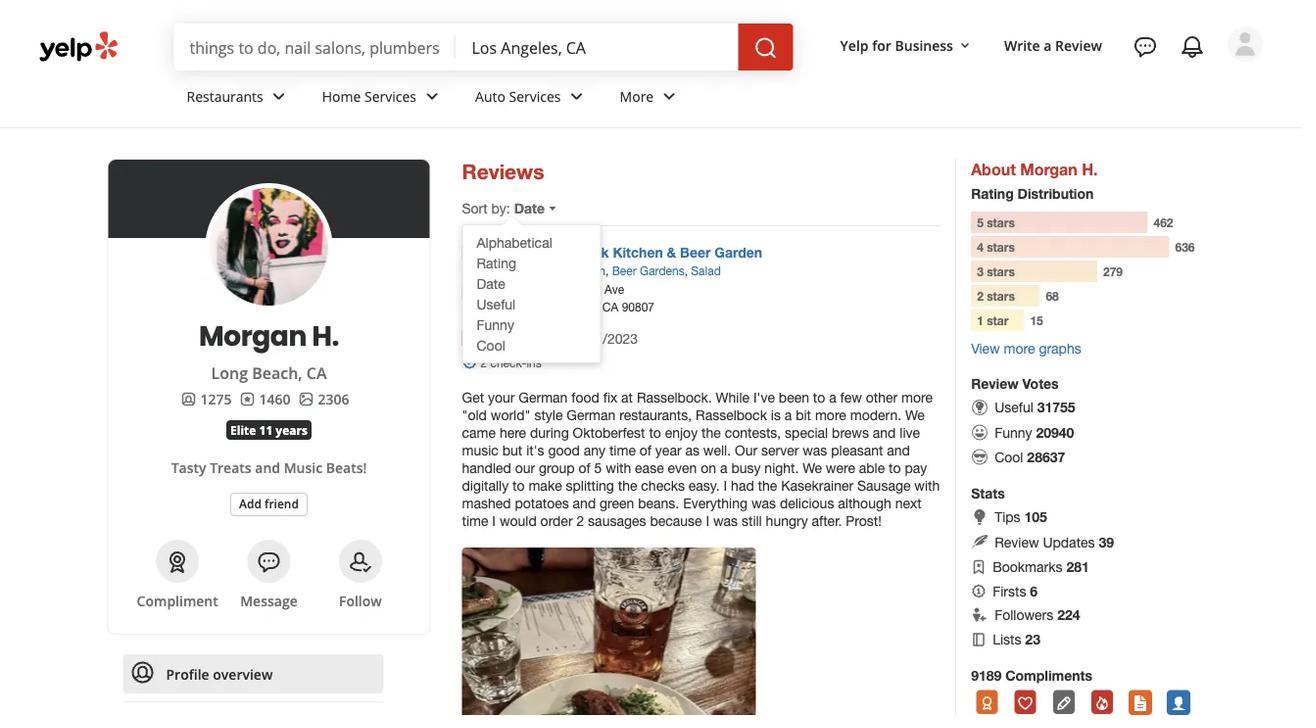 Task type: vqa. For each thing, say whether or not it's contained in the screenshot.
american
no



Task type: describe. For each thing, give the bounding box(es) containing it.
2 for 2 check-ins
[[481, 356, 487, 369]]

useful 31755
[[995, 399, 1075, 415]]

any
[[584, 442, 606, 459]]

food
[[571, 389, 599, 406]]

5 inside get your german food fix at rasselbock. while i've been to a few other more "old world" style german restaurants, rasselbock is a bit more modern. we came here during oktoberfest to enjoy the contests, special brews and live music but it's good any time of year as well. our server was pleasant and handled our group of 5 with ease even on a busy night. we were able to pay digitally to make splitting the checks easy. i had the kasekrainer sausage with mashed potatoes and green beans. everything was delicious although next time i would order 2 sausages because i was still hungry after. prost!
[[594, 460, 602, 476]]

23
[[1025, 632, 1040, 648]]

but
[[502, 442, 522, 459]]

a right on
[[720, 460, 727, 476]]

0 vertical spatial h.
[[1082, 160, 1098, 178]]

bookmarks 281
[[993, 559, 1089, 575]]

photo of rasselbock kitchen & beer garden - long beach, ca, united states. kasekrainer sausage with mashed potatoes and green beans. image
[[462, 548, 756, 716]]

green
[[600, 495, 634, 511]]

ave
[[605, 282, 624, 296]]

overview
[[213, 665, 273, 683]]

view more graphs link
[[971, 340, 1081, 357]]

beats!
[[326, 458, 367, 477]]

fix
[[603, 389, 617, 406]]

had
[[731, 478, 754, 494]]

0 horizontal spatial the
[[618, 478, 637, 494]]

german inside the rasselbock kitchen & beer garden german , beer gardens , salad 4020 atlantic ave long beach, ca 90807
[[563, 264, 605, 277]]

date for rating
[[477, 275, 505, 291]]

24 chevron down v2 image for auto services
[[565, 85, 588, 108]]

1 horizontal spatial time
[[609, 442, 636, 459]]

german link
[[563, 264, 605, 277]]

beans.
[[638, 495, 679, 511]]

Find text field
[[190, 36, 440, 58]]

16 photos v2 image
[[298, 391, 314, 407]]

elite
[[230, 422, 256, 438]]

funny link
[[463, 315, 600, 335]]

yelp
[[840, 36, 869, 54]]

1 vertical spatial with
[[914, 478, 940, 494]]

1 vertical spatial useful
[[995, 399, 1034, 415]]

to up sausage
[[889, 460, 901, 476]]

about morgan h.
[[971, 160, 1098, 178]]

24 chevron down v2 image for more
[[658, 85, 681, 108]]

24 profile v2 image
[[131, 661, 154, 684]]

get
[[462, 389, 484, 406]]

39
[[1099, 534, 1114, 550]]

9189
[[971, 667, 1002, 683]]

came
[[462, 425, 496, 441]]

224
[[1057, 607, 1080, 623]]

1 horizontal spatial more
[[901, 389, 933, 406]]

special
[[785, 425, 828, 441]]

6
[[1030, 583, 1038, 599]]

our
[[515, 460, 535, 476]]

h. inside morgan h. long beach, ca
[[312, 316, 339, 355]]

message
[[240, 591, 298, 610]]

alphabetical link
[[463, 232, 600, 253]]

1 vertical spatial was
[[751, 495, 776, 511]]

2 vertical spatial was
[[713, 513, 738, 529]]

kitchen
[[613, 244, 663, 261]]

4020
[[533, 282, 559, 296]]

search image
[[754, 36, 778, 60]]

review votes
[[971, 376, 1059, 392]]

reviews element
[[240, 389, 290, 409]]

our
[[735, 442, 757, 459]]

1 vertical spatial funny
[[995, 424, 1032, 440]]

here
[[500, 425, 526, 441]]

auto services
[[475, 87, 561, 105]]

next
[[895, 495, 922, 511]]

15
[[1030, 314, 1043, 327]]

5 stars
[[977, 216, 1015, 229]]

distribution
[[1018, 186, 1094, 202]]

bit
[[796, 407, 811, 423]]

0 horizontal spatial i
[[492, 513, 496, 529]]

by:
[[491, 200, 510, 217]]

funny 20940
[[995, 424, 1074, 440]]

2 horizontal spatial more
[[1004, 340, 1035, 357]]

write a review link
[[996, 28, 1110, 63]]

tasty treats and music beats!
[[171, 458, 367, 477]]

4 stars
[[977, 240, 1015, 254]]

yelp for business button
[[832, 28, 981, 63]]

1 vertical spatial time
[[462, 513, 488, 529]]

1 vertical spatial of
[[579, 460, 591, 476]]

brews
[[832, 425, 869, 441]]

although
[[838, 495, 891, 511]]

1 horizontal spatial i
[[706, 513, 709, 529]]

rasselbock inside get your german food fix at rasselbock. while i've been to a few other more "old world" style german restaurants, rasselbock is a bit more modern. we came here during oktoberfest to enjoy the contests, special brews and live music but it's good any time of year as well. our server was pleasant and handled our group of 5 with ease even on a busy night. we were able to pay digitally to make splitting the checks easy. i had the kasekrainer sausage with mashed potatoes and green beans. everything was delicious although next time i would order 2 sausages because i was still hungry after. prost!
[[696, 407, 767, 423]]

gardens
[[640, 264, 685, 277]]

sort by: date
[[462, 200, 545, 217]]

cool inside alphabetical rating date useful funny cool
[[477, 337, 505, 353]]

stars for 5 stars
[[987, 216, 1015, 229]]

hungry
[[766, 513, 808, 529]]

2 horizontal spatial i
[[724, 478, 727, 494]]

review for review updates 39
[[995, 534, 1039, 550]]

messages image
[[1134, 35, 1157, 59]]

sort
[[462, 200, 488, 217]]

profile overview menu item
[[123, 655, 384, 703]]

profile overview link
[[123, 655, 384, 694]]

&
[[667, 244, 676, 261]]

2 horizontal spatial was
[[803, 442, 827, 459]]

2 check-ins
[[481, 356, 542, 369]]

0 vertical spatial rating
[[971, 186, 1014, 202]]

"old
[[462, 407, 487, 423]]

review updates 39
[[995, 534, 1114, 550]]

beach, inside morgan h. long beach, ca
[[252, 363, 302, 384]]

would
[[500, 513, 537, 529]]

i've
[[753, 389, 775, 406]]

contests,
[[725, 425, 781, 441]]

during
[[530, 425, 569, 441]]

write a review
[[1004, 36, 1102, 54]]

few
[[840, 389, 862, 406]]

compliment image
[[166, 551, 189, 574]]

about
[[971, 160, 1016, 178]]

friend
[[265, 496, 299, 512]]

busy
[[731, 460, 761, 476]]

restaurants link
[[171, 71, 306, 127]]

rating distribution
[[971, 186, 1094, 202]]

bob b. image
[[1228, 26, 1263, 62]]

server
[[761, 442, 799, 459]]

10/31/2023
[[568, 331, 638, 347]]

is
[[771, 407, 781, 423]]

group
[[539, 460, 575, 476]]

morgan h. long beach, ca
[[199, 316, 339, 384]]

make
[[529, 478, 562, 494]]

bookmarks
[[993, 559, 1063, 575]]

user actions element
[[825, 24, 1290, 145]]

digitally
[[462, 478, 509, 494]]

mashed
[[462, 495, 511, 511]]

votes
[[1022, 376, 1059, 392]]

pay
[[905, 460, 927, 476]]



Task type: locate. For each thing, give the bounding box(es) containing it.
0 vertical spatial date
[[514, 200, 545, 217]]

morgan up the 16 review v2 icon
[[199, 316, 307, 355]]

firsts
[[993, 583, 1026, 599]]

we
[[905, 407, 925, 423], [803, 460, 822, 476]]

1 vertical spatial rating
[[477, 255, 516, 271]]

german up atlantic
[[563, 264, 605, 277]]

1 none field from the left
[[190, 36, 440, 58]]

0 vertical spatial morgan
[[1020, 160, 1078, 178]]

0 vertical spatial with
[[606, 460, 631, 476]]

1 vertical spatial review
[[971, 376, 1019, 392]]

a
[[1044, 36, 1052, 54], [829, 389, 836, 406], [785, 407, 792, 423], [720, 460, 727, 476]]

cool up check-
[[477, 337, 505, 353]]

4
[[977, 240, 984, 254]]

year
[[655, 442, 682, 459]]

and
[[873, 425, 896, 441], [887, 442, 910, 459], [255, 458, 280, 477], [573, 495, 596, 511]]

0 horizontal spatial date
[[477, 275, 505, 291]]

31755
[[1037, 399, 1075, 415]]

business
[[895, 36, 953, 54]]

0 horizontal spatial of
[[579, 460, 591, 476]]

oktoberfest
[[573, 425, 645, 441]]

more link
[[604, 71, 697, 127]]

1 stars from the top
[[987, 216, 1015, 229]]

1 horizontal spatial none field
[[472, 36, 723, 58]]

1 vertical spatial we
[[803, 460, 822, 476]]

add friend button
[[230, 493, 308, 516]]

followers
[[995, 607, 1054, 623]]

1 vertical spatial beer
[[612, 264, 637, 277]]

beer up salad
[[680, 244, 711, 261]]

rating down about
[[971, 186, 1014, 202]]

2 services from the left
[[509, 87, 561, 105]]

salad
[[691, 264, 721, 277]]

beach, down atlantic
[[562, 300, 599, 314]]

stats
[[971, 486, 1005, 502]]

2 horizontal spatial 2
[[977, 289, 984, 303]]

long down 4020
[[533, 300, 559, 314]]

1 vertical spatial 2
[[481, 356, 487, 369]]

24 chevron down v2 image right more
[[658, 85, 681, 108]]

prost!
[[846, 513, 882, 529]]

2 vertical spatial 2
[[577, 513, 584, 529]]

2 vertical spatial german
[[567, 407, 616, 423]]

more
[[620, 87, 654, 105]]

2 vertical spatial more
[[815, 407, 846, 423]]

2 up 1
[[977, 289, 984, 303]]

0 vertical spatial useful
[[477, 296, 516, 312]]

ca inside the rasselbock kitchen & beer garden german , beer gardens , salad 4020 atlantic ave long beach, ca 90807
[[602, 300, 619, 314]]

long inside the rasselbock kitchen & beer garden german , beer gardens , salad 4020 atlantic ave long beach, ca 90807
[[533, 300, 559, 314]]

1 horizontal spatial 5
[[977, 216, 984, 229]]

compliments
[[1005, 667, 1093, 683]]

0 horizontal spatial was
[[713, 513, 738, 529]]

1 horizontal spatial rasselbock
[[696, 407, 767, 423]]

1 vertical spatial german
[[519, 389, 568, 406]]

pleasant
[[831, 442, 883, 459]]

date right by:
[[514, 200, 545, 217]]

of up splitting
[[579, 460, 591, 476]]

german down food
[[567, 407, 616, 423]]

0 horizontal spatial beer
[[612, 264, 637, 277]]

stars for 2 stars
[[987, 289, 1015, 303]]

0 horizontal spatial long
[[211, 363, 248, 384]]

stars for 4 stars
[[987, 240, 1015, 254]]

services right home
[[365, 87, 416, 105]]

a right is
[[785, 407, 792, 423]]

get your german food fix at rasselbock. while i've been to a few other more "old world" style german restaurants, rasselbock is a bit more modern. we came here during oktoberfest to enjoy the contests, special brews and live music but it's good any time of year as well. our server was pleasant and handled our group of 5 with ease even on a busy night. we were able to pay digitally to make splitting the checks easy. i had the kasekrainer sausage with mashed potatoes and green beans. everything was delicious although next time i would order 2 sausages because i was still hungry after. prost!
[[462, 389, 940, 529]]

funny
[[477, 316, 514, 333], [995, 424, 1032, 440]]

we up live
[[905, 407, 925, 423]]

2 for 2 stars
[[977, 289, 984, 303]]

funny up check-
[[477, 316, 514, 333]]

ease
[[635, 460, 664, 476]]

beach, up 1460
[[252, 363, 302, 384]]

review inside write a review link
[[1055, 36, 1102, 54]]

1 horizontal spatial services
[[509, 87, 561, 105]]

and down live
[[887, 442, 910, 459]]

was up still
[[751, 495, 776, 511]]

was down 'special' at the bottom right of the page
[[803, 442, 827, 459]]

more right other
[[901, 389, 933, 406]]

1 horizontal spatial 24 chevron down v2 image
[[565, 85, 588, 108]]

0 horizontal spatial funny
[[477, 316, 514, 333]]

24 chevron down v2 image right restaurants
[[267, 85, 291, 108]]

review down tips 105
[[995, 534, 1039, 550]]

0 vertical spatial 5
[[977, 216, 984, 229]]

none field up more
[[472, 36, 723, 58]]

auto
[[475, 87, 505, 105]]

0 vertical spatial long
[[533, 300, 559, 314]]

music
[[284, 458, 322, 477]]

handled
[[462, 460, 511, 476]]

funny inside alphabetical rating date useful funny cool
[[477, 316, 514, 333]]

beer up ave
[[612, 264, 637, 277]]

1 vertical spatial cool
[[995, 449, 1023, 465]]

elite 11 years link
[[226, 420, 312, 440]]

1 horizontal spatial of
[[640, 442, 652, 459]]

the down night.
[[758, 478, 777, 494]]

i left had
[[724, 478, 727, 494]]

business categories element
[[171, 71, 1263, 127]]

0 vertical spatial funny
[[477, 316, 514, 333]]

0 horizontal spatial services
[[365, 87, 416, 105]]

good
[[548, 442, 580, 459]]

long
[[533, 300, 559, 314], [211, 363, 248, 384]]

0 vertical spatial time
[[609, 442, 636, 459]]

easy.
[[689, 478, 720, 494]]

photos element
[[298, 389, 349, 409]]

0 vertical spatial 2
[[977, 289, 984, 303]]

cool down the funny 20940
[[995, 449, 1023, 465]]

german up style
[[519, 389, 568, 406]]

1 horizontal spatial 24 chevron down v2 image
[[658, 85, 681, 108]]

24 chevron down v2 image inside the home services link
[[420, 85, 444, 108]]

1 horizontal spatial long
[[533, 300, 559, 314]]

none field up home
[[190, 36, 440, 58]]

24 chevron down v2 image
[[420, 85, 444, 108], [565, 85, 588, 108]]

1 vertical spatial 5
[[594, 460, 602, 476]]

long inside morgan h. long beach, ca
[[211, 363, 248, 384]]

world"
[[491, 407, 531, 423]]

services for auto services
[[509, 87, 561, 105]]

the up green
[[618, 478, 637, 494]]

1 horizontal spatial the
[[702, 425, 721, 441]]

rasselbock inside the rasselbock kitchen & beer garden german , beer gardens , salad 4020 atlantic ave long beach, ca 90807
[[533, 244, 609, 261]]

0 horizontal spatial time
[[462, 513, 488, 529]]

1 vertical spatial beach,
[[252, 363, 302, 384]]

firsts 6
[[993, 583, 1038, 599]]

useful down review votes
[[995, 399, 1034, 415]]

sausage
[[857, 478, 911, 494]]

stars up 4 stars
[[987, 216, 1015, 229]]

menu containing alphabetical
[[463, 232, 600, 356]]

modern.
[[850, 407, 902, 423]]

279
[[1103, 265, 1123, 278]]

funny up "cool 28637"
[[995, 424, 1032, 440]]

24 chevron down v2 image left 'auto' at the left of page
[[420, 85, 444, 108]]

checks
[[641, 478, 685, 494]]

a inside "element"
[[1044, 36, 1052, 54]]

a right write
[[1044, 36, 1052, 54]]

morgan up distribution
[[1020, 160, 1078, 178]]

and down splitting
[[573, 495, 596, 511]]

because
[[650, 513, 702, 529]]

0 horizontal spatial with
[[606, 460, 631, 476]]

1 horizontal spatial ca
[[602, 300, 619, 314]]

beer gardens link
[[612, 264, 685, 277]]

1 horizontal spatial h.
[[1082, 160, 1098, 178]]

stars for 3 stars
[[987, 265, 1015, 278]]

enjoy
[[665, 425, 698, 441]]

0 vertical spatial more
[[1004, 340, 1035, 357]]

rasselbock kitchen & beer garden german , beer gardens , salad 4020 atlantic ave long beach, ca 90807
[[533, 244, 762, 314]]

0 horizontal spatial we
[[803, 460, 822, 476]]

0 horizontal spatial 24 chevron down v2 image
[[420, 85, 444, 108]]

5 down any
[[594, 460, 602, 476]]

time down mashed
[[462, 513, 488, 529]]

24 chevron down v2 image inside 'restaurants' link
[[267, 85, 291, 108]]

0 horizontal spatial rasselbock
[[533, 244, 609, 261]]

rasselbock kitchen & beer garden link
[[533, 244, 762, 261]]

5.0 star rating image
[[462, 329, 562, 347]]

to down restaurants,
[[649, 425, 661, 441]]

1 vertical spatial more
[[901, 389, 933, 406]]

restaurants
[[187, 87, 263, 105]]

1 horizontal spatial we
[[905, 407, 925, 423]]

rasselbock down the while at the bottom right of the page
[[696, 407, 767, 423]]

auto services link
[[460, 71, 604, 127]]

0 vertical spatial review
[[1055, 36, 1102, 54]]

none field near
[[472, 36, 723, 58]]

24 chevron down v2 image for home services
[[420, 85, 444, 108]]

1 horizontal spatial beach,
[[562, 300, 599, 314]]

Near text field
[[472, 36, 723, 58]]

2 horizontal spatial the
[[758, 478, 777, 494]]

morgan inside morgan h. long beach, ca
[[199, 316, 307, 355]]

1 horizontal spatial morgan
[[1020, 160, 1078, 178]]

None field
[[190, 36, 440, 58], [472, 36, 723, 58]]

rating down alphabetical
[[477, 255, 516, 271]]

3 stars from the top
[[987, 265, 1015, 278]]

24 chevron down v2 image
[[267, 85, 291, 108], [658, 85, 681, 108]]

none field find
[[190, 36, 440, 58]]

was down everything
[[713, 513, 738, 529]]

rating inside alphabetical rating date useful funny cool
[[477, 255, 516, 271]]

68
[[1046, 289, 1059, 303]]

atlantic
[[562, 282, 601, 296]]

1 vertical spatial h.
[[312, 316, 339, 355]]

1 , from the left
[[605, 264, 609, 277]]

0 horizontal spatial h.
[[312, 316, 339, 355]]

and left music
[[255, 458, 280, 477]]

0 vertical spatial beach,
[[562, 300, 599, 314]]

ca up "photos" element
[[306, 363, 327, 384]]

stars right 4
[[987, 240, 1015, 254]]

0 horizontal spatial 5
[[594, 460, 602, 476]]

services for home services
[[365, 87, 416, 105]]

the up well.
[[702, 425, 721, 441]]

5 up 4
[[977, 216, 984, 229]]

, left salad link in the right top of the page
[[685, 264, 688, 277]]

1 vertical spatial rasselbock
[[696, 407, 767, 423]]

services right 'auto' at the left of page
[[509, 87, 561, 105]]

i
[[724, 478, 727, 494], [492, 513, 496, 529], [706, 513, 709, 529]]

0 horizontal spatial more
[[815, 407, 846, 423]]

cool 28637
[[995, 449, 1065, 465]]

i down mashed
[[492, 513, 496, 529]]

2 right order on the bottom left of the page
[[577, 513, 584, 529]]

a left "few"
[[829, 389, 836, 406]]

2 inside get your german food fix at rasselbock. while i've been to a few other more "old world" style german restaurants, rasselbock is a bit more modern. we came here during oktoberfest to enjoy the contests, special brews and live music but it's good any time of year as well. our server was pleasant and handled our group of 5 with ease even on a busy night. we were able to pay digitally to make splitting the checks easy. i had the kasekrainer sausage with mashed potatoes and green beans. everything was delicious although next time i would order 2 sausages because i was still hungry after. prost!
[[577, 513, 584, 529]]

1 horizontal spatial cool
[[995, 449, 1023, 465]]

0 horizontal spatial ca
[[306, 363, 327, 384]]

to right the been at bottom right
[[813, 389, 825, 406]]

useful up 5.0 star rating image
[[477, 296, 516, 312]]

16 friends v2 image
[[181, 391, 196, 407]]

5
[[977, 216, 984, 229], [594, 460, 602, 476]]

even
[[668, 460, 697, 476]]

review right write
[[1055, 36, 1102, 54]]

1460
[[259, 389, 290, 408]]

message image
[[257, 551, 281, 574]]

rasselbock kitchen & beer garden image
[[462, 244, 521, 303]]

0 horizontal spatial cool
[[477, 337, 505, 353]]

beer
[[680, 244, 711, 261], [612, 264, 637, 277]]

1 vertical spatial date
[[477, 275, 505, 291]]

1 24 chevron down v2 image from the left
[[420, 85, 444, 108]]

been
[[779, 389, 809, 406]]

24 chevron down v2 image down near text field
[[565, 85, 588, 108]]

view
[[971, 340, 1000, 357]]

11
[[259, 422, 273, 438]]

to down our
[[513, 478, 525, 494]]

more down 15
[[1004, 340, 1035, 357]]

, up ave
[[605, 264, 609, 277]]

h. up distribution
[[1082, 160, 1098, 178]]

16 chevron down v2 image
[[957, 38, 973, 53]]

24 chevron down v2 image inside more "link"
[[658, 85, 681, 108]]

date down rating link
[[477, 275, 505, 291]]

long up 1275
[[211, 363, 248, 384]]

we up kasekrainer
[[803, 460, 822, 476]]

alphabetical rating date useful funny cool
[[477, 234, 552, 353]]

rasselbock
[[533, 244, 609, 261], [696, 407, 767, 423]]

review for review votes
[[971, 376, 1019, 392]]

ca inside morgan h. long beach, ca
[[306, 363, 327, 384]]

0 vertical spatial was
[[803, 442, 827, 459]]

follow image
[[349, 551, 372, 574]]

with left ease
[[606, 460, 631, 476]]

i down everything
[[706, 513, 709, 529]]

1 24 chevron down v2 image from the left
[[267, 85, 291, 108]]

h. up "photos" element
[[312, 316, 339, 355]]

garden
[[715, 244, 762, 261]]

2 stars from the top
[[987, 240, 1015, 254]]

0 horizontal spatial 24 chevron down v2 image
[[267, 85, 291, 108]]

everything
[[683, 495, 748, 511]]

3
[[977, 265, 984, 278]]

review down view
[[971, 376, 1019, 392]]

cool link
[[463, 335, 600, 356]]

16 review v2 image
[[240, 391, 255, 407]]

while
[[716, 389, 750, 406]]

4 stars from the top
[[987, 289, 1015, 303]]

0 horizontal spatial morgan
[[199, 316, 307, 355]]

rating
[[971, 186, 1014, 202], [477, 255, 516, 271]]

0 vertical spatial beer
[[680, 244, 711, 261]]

1 vertical spatial morgan
[[199, 316, 307, 355]]

of up ease
[[640, 442, 652, 459]]

1 horizontal spatial rating
[[971, 186, 1014, 202]]

0 horizontal spatial none field
[[190, 36, 440, 58]]

splitting
[[566, 478, 614, 494]]

1 vertical spatial long
[[211, 363, 248, 384]]

notifications image
[[1181, 35, 1204, 59]]

with down pay
[[914, 478, 940, 494]]

other
[[866, 389, 898, 406]]

h.
[[1082, 160, 1098, 178], [312, 316, 339, 355]]

1 horizontal spatial with
[[914, 478, 940, 494]]

ca down ave
[[602, 300, 619, 314]]

reviews
[[462, 159, 544, 184]]

able
[[859, 460, 885, 476]]

morgan h. link
[[132, 316, 406, 355]]

friends element
[[181, 389, 232, 409]]

add friend
[[239, 496, 299, 512]]

24 chevron down v2 image inside auto services link
[[565, 85, 588, 108]]

2 none field from the left
[[472, 36, 723, 58]]

the
[[702, 425, 721, 441], [618, 478, 637, 494], [758, 478, 777, 494]]

tips 105
[[995, 509, 1047, 525]]

0 horizontal spatial beach,
[[252, 363, 302, 384]]

2
[[977, 289, 984, 303], [481, 356, 487, 369], [577, 513, 584, 529]]

2 24 chevron down v2 image from the left
[[565, 85, 588, 108]]

0 vertical spatial ca
[[602, 300, 619, 314]]

german
[[563, 264, 605, 277], [519, 389, 568, 406], [567, 407, 616, 423]]

rasselbock up the "german" link
[[533, 244, 609, 261]]

0 vertical spatial we
[[905, 407, 925, 423]]

0 horizontal spatial useful
[[477, 296, 516, 312]]

home services link
[[306, 71, 460, 127]]

menu
[[463, 232, 600, 356]]

1 horizontal spatial date
[[514, 200, 545, 217]]

ins
[[527, 356, 542, 369]]

beach, inside the rasselbock kitchen & beer garden german , beer gardens , salad 4020 atlantic ave long beach, ca 90807
[[562, 300, 599, 314]]

1 services from the left
[[365, 87, 416, 105]]

0 vertical spatial german
[[563, 264, 605, 277]]

24 chevron down v2 image for restaurants
[[267, 85, 291, 108]]

None search field
[[174, 24, 797, 71]]

stars up star
[[987, 289, 1015, 303]]

tasty
[[171, 458, 206, 477]]

time down oktoberfest
[[609, 442, 636, 459]]

2 , from the left
[[685, 264, 688, 277]]

1 horizontal spatial funny
[[995, 424, 1032, 440]]

more up brews at the bottom right of page
[[815, 407, 846, 423]]

useful inside alphabetical rating date useful funny cool
[[477, 296, 516, 312]]

treats
[[210, 458, 251, 477]]

0 horizontal spatial 2
[[481, 356, 487, 369]]

0 horizontal spatial ,
[[605, 264, 609, 277]]

date inside alphabetical rating date useful funny cool
[[477, 275, 505, 291]]

and down modern.
[[873, 425, 896, 441]]

0 vertical spatial of
[[640, 442, 652, 459]]

stars right 3
[[987, 265, 1015, 278]]

0 horizontal spatial rating
[[477, 255, 516, 271]]

live
[[900, 425, 920, 441]]

2 vertical spatial review
[[995, 534, 1039, 550]]

2 24 chevron down v2 image from the left
[[658, 85, 681, 108]]

1 horizontal spatial was
[[751, 495, 776, 511]]

,
[[605, 264, 609, 277], [685, 264, 688, 277]]

date for by:
[[514, 200, 545, 217]]

useful
[[477, 296, 516, 312], [995, 399, 1034, 415]]

1 horizontal spatial useful
[[995, 399, 1034, 415]]

2 stars
[[977, 289, 1015, 303]]

90807
[[622, 300, 655, 314]]

2 left check-
[[481, 356, 487, 369]]



